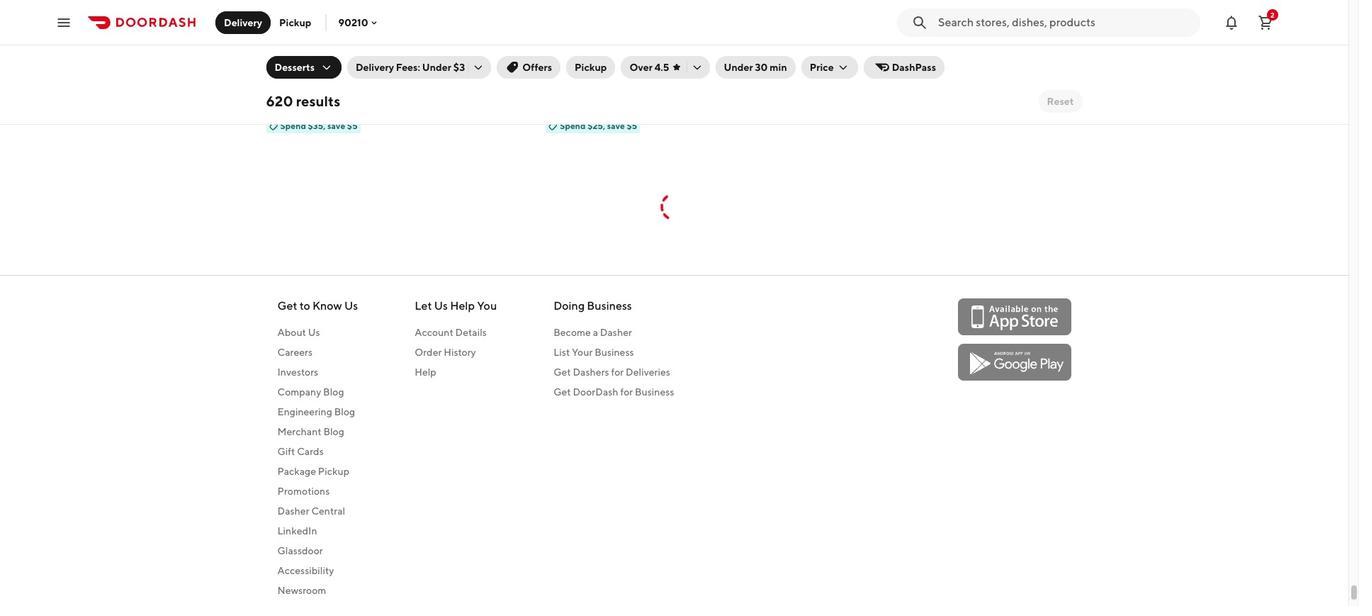Task type: describe. For each thing, give the bounding box(es) containing it.
pickup for top the 'pickup' button
[[279, 17, 312, 28]]

spend $25, save $5
[[560, 120, 638, 131]]

$$ • alcohol, beer
[[266, 88, 347, 99]]

click to add this store to your saved list image
[[505, 69, 522, 86]]

glassdoor
[[278, 545, 323, 556]]

price
[[810, 62, 834, 73]]

blog for engineering blog
[[334, 406, 355, 417]]

let us help you
[[415, 299, 497, 312]]

merchant blog link
[[278, 424, 358, 439]]

doing
[[554, 299, 585, 312]]

about us link
[[278, 325, 358, 339]]

min
[[770, 62, 787, 73]]

central
[[312, 505, 345, 517]]

open menu image
[[55, 14, 72, 31]]

merchant
[[278, 426, 322, 437]]

reset button
[[1039, 90, 1083, 113]]

doing business
[[554, 299, 632, 312]]

details
[[456, 327, 487, 338]]

get doordash for business
[[554, 386, 675, 397]]

you
[[477, 299, 497, 312]]

save for $25,
[[607, 120, 625, 131]]

linkedin link
[[278, 524, 358, 538]]

1 vertical spatial dasher
[[278, 505, 310, 517]]

1 vertical spatial help
[[415, 366, 437, 378]]

0 vertical spatial business
[[587, 299, 632, 312]]

gift
[[278, 446, 295, 457]]

investors link
[[278, 365, 358, 379]]

newlowprices
[[618, 69, 698, 83]]

4.7
[[266, 103, 280, 115]]

blog for merchant blog
[[324, 426, 344, 437]]

history
[[444, 346, 476, 358]]

account
[[415, 327, 454, 338]]

over 4.5 button
[[621, 56, 710, 79]]

offers button
[[497, 56, 561, 79]]

$5 for spend $35, save $5
[[347, 120, 358, 131]]

(430)
[[294, 103, 320, 115]]

list your business link
[[554, 345, 675, 359]]

accessibility
[[278, 565, 334, 576]]

to
[[300, 299, 310, 312]]

get dashers for deliveries
[[554, 366, 671, 378]]

delivery for delivery
[[224, 17, 262, 28]]

us for let us help you
[[434, 299, 448, 312]]

get to know us
[[278, 299, 358, 312]]

notification bell image
[[1224, 14, 1241, 31]]

Store search: begin typing to search for stores available on DoorDash text field
[[939, 15, 1192, 30]]

become a dasher
[[554, 327, 632, 338]]

spend for spend $25, save $5
[[560, 120, 586, 131]]

engineering blog link
[[278, 405, 358, 419]]

list
[[554, 346, 570, 358]]

careers link
[[278, 345, 358, 359]]

desserts button
[[266, 56, 342, 79]]

0 vertical spatial help
[[450, 299, 475, 312]]

get for get to know us
[[278, 299, 297, 312]]

$25,
[[588, 120, 606, 131]]

about us
[[278, 327, 320, 338]]

promotions link
[[278, 484, 358, 498]]

under 30 min
[[724, 62, 787, 73]]

gift cards
[[278, 446, 324, 457]]

cards
[[297, 446, 324, 457]]

delivery for delivery fees: under $3
[[356, 62, 394, 73]]

620
[[266, 93, 293, 109]]

$$
[[266, 88, 278, 99]]

fees:
[[396, 62, 420, 73]]

order history link
[[415, 345, 497, 359]]

$3
[[454, 62, 465, 73]]

list your business
[[554, 346, 634, 358]]

account details link
[[415, 325, 497, 339]]

merchant blog
[[278, 426, 344, 437]]

help link
[[415, 365, 497, 379]]

spend $35, save $5
[[280, 120, 358, 131]]

•
[[280, 88, 284, 99]]

terner's liquor
[[266, 69, 345, 83]]

$5 for spend $25, save $5
[[627, 120, 638, 131]]

liquor
[[311, 69, 345, 83]]

over 4.5
[[630, 62, 670, 73]]

order history
[[415, 346, 476, 358]]



Task type: vqa. For each thing, say whether or not it's contained in the screenshot.
Glassdoor link
yes



Task type: locate. For each thing, give the bounding box(es) containing it.
under left 30
[[724, 62, 753, 73]]

under inside under 30 min button
[[724, 62, 753, 73]]

under 30 min button
[[716, 56, 796, 79]]

0 horizontal spatial delivery
[[224, 17, 262, 28]]

pickup up promotions link
[[318, 466, 350, 477]]

2 vertical spatial business
[[635, 386, 675, 397]]

us up careers 'link'
[[308, 327, 320, 338]]

2 vertical spatial blog
[[324, 426, 344, 437]]

pickup button left over
[[567, 56, 616, 79]]

0 horizontal spatial dasher
[[278, 505, 310, 517]]

$5
[[347, 120, 358, 131], [627, 120, 638, 131]]

1 spend from the left
[[280, 120, 306, 131]]

investors
[[278, 366, 318, 378]]

dashers
[[573, 366, 609, 378]]

1 horizontal spatial delivery
[[356, 62, 394, 73]]

salad:
[[584, 69, 616, 83]]

0 horizontal spatial us
[[308, 327, 320, 338]]

1 $5 from the left
[[347, 120, 358, 131]]

under
[[422, 62, 452, 73], [724, 62, 753, 73]]

delivery fees: under $3
[[356, 62, 465, 73]]

1 save from the left
[[328, 120, 345, 131]]

pickup left over
[[575, 62, 607, 73]]

2 vertical spatial get
[[554, 386, 571, 397]]

simply salad: newlowprices
[[546, 69, 698, 83]]

blog
[[323, 386, 344, 397], [334, 406, 355, 417], [324, 426, 344, 437]]

get dashers for deliveries link
[[554, 365, 675, 379]]

account details
[[415, 327, 487, 338]]

dashpass
[[892, 62, 937, 73]]

for down the get dashers for deliveries link
[[621, 386, 633, 397]]

delivery
[[224, 17, 262, 28], [356, 62, 394, 73]]

2 button
[[1252, 8, 1280, 37]]

0 vertical spatial for
[[611, 366, 624, 378]]

delivery button
[[216, 11, 271, 34]]

promotions
[[278, 485, 330, 497]]

for
[[611, 366, 624, 378], [621, 386, 633, 397]]

us right know
[[345, 299, 358, 312]]

3 items, open order cart image
[[1258, 14, 1275, 31]]

dasher central
[[278, 505, 345, 517]]

dasher
[[600, 327, 632, 338], [278, 505, 310, 517]]

over
[[630, 62, 653, 73]]

1 horizontal spatial pickup button
[[567, 56, 616, 79]]

us for about us
[[308, 327, 320, 338]]

results
[[296, 93, 341, 109]]

a
[[593, 327, 598, 338]]

$5 right $25,
[[627, 120, 638, 131]]

2 horizontal spatial us
[[434, 299, 448, 312]]

terner's
[[266, 69, 309, 83]]

save for $35,
[[328, 120, 345, 131]]

save right $35,
[[328, 120, 345, 131]]

get down list in the left bottom of the page
[[554, 366, 571, 378]]

offers
[[523, 62, 552, 73]]

spend down (430)
[[280, 120, 306, 131]]

1 vertical spatial for
[[621, 386, 633, 397]]

1 horizontal spatial pickup
[[318, 466, 350, 477]]

dasher up linkedin
[[278, 505, 310, 517]]

blog down engineering blog link
[[324, 426, 344, 437]]

newsroom link
[[278, 583, 358, 597]]

0 horizontal spatial spend
[[280, 120, 306, 131]]

1 vertical spatial delivery
[[356, 62, 394, 73]]

0 vertical spatial get
[[278, 299, 297, 312]]

package pickup
[[278, 466, 350, 477]]

1 vertical spatial get
[[554, 366, 571, 378]]

package pickup link
[[278, 464, 358, 478]]

deliveries
[[626, 366, 671, 378]]

2 horizontal spatial pickup
[[575, 62, 607, 73]]

pickup for the bottommost the 'pickup' button
[[575, 62, 607, 73]]

help
[[450, 299, 475, 312], [415, 366, 437, 378]]

30
[[755, 62, 768, 73]]

company blog link
[[278, 385, 358, 399]]

0 vertical spatial pickup button
[[271, 11, 320, 34]]

get for get doordash for business
[[554, 386, 571, 397]]

know
[[313, 299, 342, 312]]

1 horizontal spatial us
[[345, 299, 358, 312]]

1 horizontal spatial dasher
[[600, 327, 632, 338]]

for for doordash
[[621, 386, 633, 397]]

careers
[[278, 346, 313, 358]]

help down order
[[415, 366, 437, 378]]

get left to
[[278, 299, 297, 312]]

0 vertical spatial blog
[[323, 386, 344, 397]]

spend for spend $35, save $5
[[280, 120, 306, 131]]

1 vertical spatial blog
[[334, 406, 355, 417]]

1 horizontal spatial spend
[[560, 120, 586, 131]]

engineering
[[278, 406, 332, 417]]

under left $3
[[422, 62, 452, 73]]

2 $5 from the left
[[627, 120, 638, 131]]

blog up the merchant blog link
[[334, 406, 355, 417]]

0 horizontal spatial $5
[[347, 120, 358, 131]]

2
[[1271, 10, 1275, 19]]

2 under from the left
[[724, 62, 753, 73]]

company blog
[[278, 386, 344, 397]]

about
[[278, 327, 306, 338]]

business
[[587, 299, 632, 312], [595, 346, 634, 358], [635, 386, 675, 397]]

price button
[[802, 56, 858, 79]]

0 horizontal spatial save
[[328, 120, 345, 131]]

1 horizontal spatial $5
[[627, 120, 638, 131]]

company
[[278, 386, 321, 397]]

1 horizontal spatial save
[[607, 120, 625, 131]]

business up the get dashers for deliveries link
[[595, 346, 634, 358]]

0 horizontal spatial under
[[422, 62, 452, 73]]

0 vertical spatial pickup
[[279, 17, 312, 28]]

business up become a dasher link
[[587, 299, 632, 312]]

1 horizontal spatial under
[[724, 62, 753, 73]]

business down deliveries
[[635, 386, 675, 397]]

2 spend from the left
[[560, 120, 586, 131]]

gift cards link
[[278, 444, 358, 458]]

2 vertical spatial pickup
[[318, 466, 350, 477]]

1 under from the left
[[422, 62, 452, 73]]

pickup inside "link"
[[318, 466, 350, 477]]

90210
[[338, 17, 368, 28]]

get left doordash
[[554, 386, 571, 397]]

1 vertical spatial business
[[595, 346, 634, 358]]

pickup
[[279, 17, 312, 28], [575, 62, 607, 73], [318, 466, 350, 477]]

linkedin
[[278, 525, 317, 536]]

accessibility link
[[278, 563, 358, 578]]

for for dashers
[[611, 366, 624, 378]]

0 horizontal spatial pickup button
[[271, 11, 320, 34]]

become
[[554, 327, 591, 338]]

doordash
[[573, 386, 619, 397]]

help left you
[[450, 299, 475, 312]]

let
[[415, 299, 432, 312]]

reset
[[1048, 96, 1074, 107]]

for down list your business link
[[611, 366, 624, 378]]

$35,
[[308, 120, 326, 131]]

1 vertical spatial pickup button
[[567, 56, 616, 79]]

0 vertical spatial dasher
[[600, 327, 632, 338]]

engineering blog
[[278, 406, 355, 417]]

order
[[415, 346, 442, 358]]

4.5
[[655, 62, 670, 73]]

spend left $25,
[[560, 120, 586, 131]]

us inside 'link'
[[308, 327, 320, 338]]

1 horizontal spatial help
[[450, 299, 475, 312]]

us right let
[[434, 299, 448, 312]]

blog up engineering blog link
[[323, 386, 344, 397]]

us
[[345, 299, 358, 312], [434, 299, 448, 312], [308, 327, 320, 338]]

delivery inside button
[[224, 17, 262, 28]]

beer
[[325, 88, 347, 99]]

pickup up desserts
[[279, 17, 312, 28]]

save right $25,
[[607, 120, 625, 131]]

2 save from the left
[[607, 120, 625, 131]]

newsroom
[[278, 585, 326, 596]]

blog for company blog
[[323, 386, 344, 397]]

pickup button up desserts
[[271, 11, 320, 34]]

glassdoor link
[[278, 544, 358, 558]]

your
[[572, 346, 593, 358]]

0 vertical spatial delivery
[[224, 17, 262, 28]]

package
[[278, 466, 316, 477]]

click to add this store to your saved list image
[[785, 69, 802, 86]]

desserts
[[275, 62, 315, 73]]

620 results
[[266, 93, 341, 109]]

get for get dashers for deliveries
[[554, 366, 571, 378]]

90210 button
[[338, 17, 380, 28]]

$5 right $35,
[[347, 120, 358, 131]]

dasher up list your business link
[[600, 327, 632, 338]]

0 horizontal spatial pickup
[[279, 17, 312, 28]]

become a dasher link
[[554, 325, 675, 339]]

dasher central link
[[278, 504, 358, 518]]

get doordash for business link
[[554, 385, 675, 399]]

dashpass button
[[864, 56, 945, 79]]

0 horizontal spatial help
[[415, 366, 437, 378]]

1 vertical spatial pickup
[[575, 62, 607, 73]]



